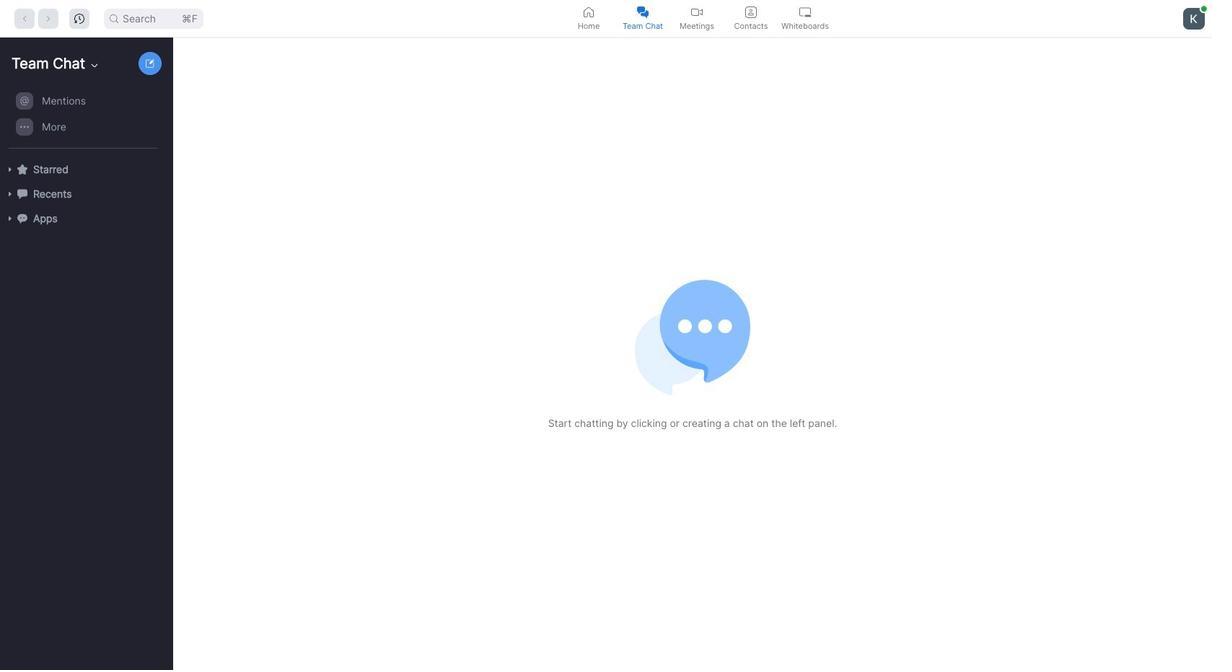 Task type: vqa. For each thing, say whether or not it's contained in the screenshot.
Triangle Right icon within the STARRED tree item
yes



Task type: locate. For each thing, give the bounding box(es) containing it.
tree
[[0, 87, 170, 245]]

chatbot image
[[17, 213, 27, 224], [17, 213, 27, 224]]

star image
[[17, 164, 27, 175], [17, 164, 27, 175]]

new image
[[146, 59, 154, 68], [146, 59, 154, 68]]

chat image
[[17, 189, 27, 199]]

triangle right image
[[6, 165, 14, 174], [6, 165, 14, 174], [6, 190, 14, 199], [6, 190, 14, 199], [6, 214, 14, 223]]

whiteboard small image
[[800, 6, 811, 18]]

video on image
[[692, 6, 703, 18]]

triangle right image for starred tree item
[[6, 165, 14, 174]]

recents tree item
[[6, 182, 166, 206]]

triangle right image inside apps tree item
[[6, 214, 14, 223]]

home small image
[[583, 6, 595, 18], [583, 6, 595, 18]]

magnifier image
[[110, 14, 118, 23], [110, 14, 118, 23]]

starred tree item
[[6, 157, 166, 182]]

profile contact image
[[746, 6, 757, 18], [746, 6, 757, 18]]

whiteboard small image
[[800, 6, 811, 18]]

history image
[[74, 13, 84, 23], [74, 13, 84, 23]]

team chat image
[[637, 6, 649, 18], [637, 6, 649, 18]]

triangle right image for apps tree item
[[6, 214, 14, 223]]

chevron down small image
[[89, 60, 100, 71], [89, 60, 100, 71]]

apps tree item
[[6, 206, 166, 231]]

tab list
[[562, 0, 833, 37]]

group
[[0, 88, 166, 149]]



Task type: describe. For each thing, give the bounding box(es) containing it.
video on image
[[692, 6, 703, 18]]

triangle right image for recents tree item
[[6, 190, 14, 199]]

online image
[[1202, 6, 1208, 11]]

chat image
[[17, 189, 27, 199]]

triangle right image
[[6, 214, 14, 223]]

online image
[[1202, 6, 1208, 11]]



